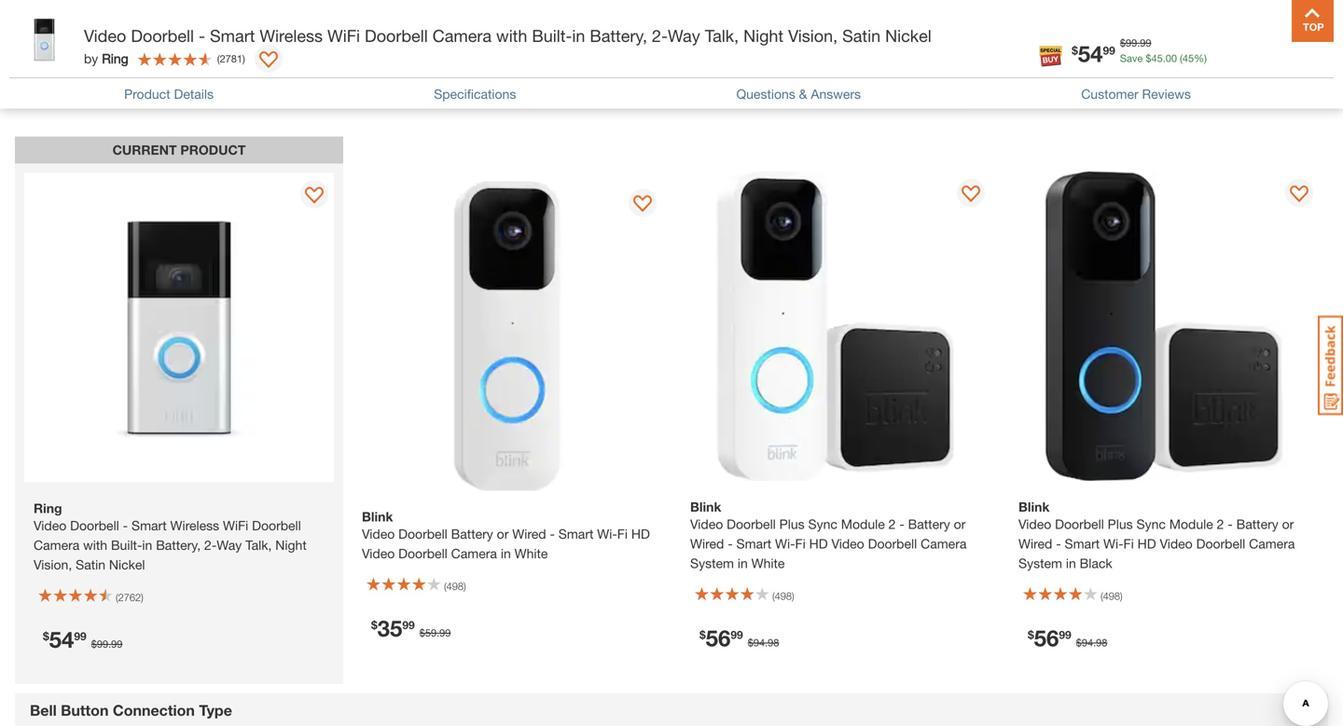Task type: describe. For each thing, give the bounding box(es) containing it.
details
[[174, 86, 214, 102]]

94 for white
[[754, 637, 765, 649]]

wi- for video doorbell plus sync module 2 - battery or wired - smart wi-fi hd video doorbell camera system in white
[[775, 536, 795, 552]]

2 for video doorbell plus sync module 2 - battery or wired - smart wi-fi hd video doorbell camera system in black
[[1217, 517, 1224, 532]]

video doorbell battery or wired - smart wi-fi hd video doorbell camera in white image
[[353, 182, 662, 491]]

sync for black
[[1137, 517, 1166, 532]]

current
[[112, 142, 177, 158]]

94 for black
[[1082, 637, 1093, 649]]

customer
[[1081, 86, 1139, 102]]

connection
[[113, 702, 195, 720]]

video doorbell - smart wireless wifi doorbell camera with built-in battery, 2-way talk, night vision, satin nickel
[[84, 26, 932, 46]]

wired inside blink video doorbell battery or wired - smart wi-fi hd video doorbell camera in white
[[512, 527, 546, 542]]

( 498 ) for video doorbell plus sync module 2 - battery or wired - smart wi-fi hd video doorbell camera system in black
[[1101, 591, 1123, 603]]

wireless
[[260, 26, 323, 46]]

product
[[180, 142, 246, 158]]

fi for video doorbell plus sync module 2 - battery or wired - smart wi-fi hd video doorbell camera system in black
[[1124, 536, 1134, 552]]

product details
[[124, 86, 214, 102]]

wired for video doorbell plus sync module 2 - battery or wired - smart wi-fi hd video doorbell camera system in black
[[1019, 536, 1052, 552]]

%)
[[1194, 52, 1207, 64]]

2 45 from the left
[[1183, 52, 1194, 64]]

) for blink video doorbell plus sync module 2 - battery or wired - smart wi-fi hd video doorbell camera system in white
[[792, 591, 794, 603]]

498 for video doorbell plus sync module 2 - battery or wired - smart wi-fi hd video doorbell camera system in black
[[1103, 591, 1120, 603]]

talk,
[[705, 26, 739, 46]]

white inside blink video doorbell battery or wired - smart wi-fi hd video doorbell camera in white
[[515, 546, 548, 562]]

video doorbell plus sync module 2 - battery or wired - smart wi-fi hd video doorbell camera system in white image
[[681, 172, 991, 481]]

blink video doorbell plus sync module 2 - battery or wired - smart wi-fi hd video doorbell camera system in white
[[690, 500, 967, 571]]

&
[[799, 86, 807, 102]]

in inside blink video doorbell battery or wired - smart wi-fi hd video doorbell camera in white
[[501, 546, 511, 562]]

built-
[[532, 26, 572, 46]]

system for blink video doorbell plus sync module 2 - battery or wired - smart wi-fi hd video doorbell camera system in white
[[690, 556, 734, 571]]

feedback link image
[[1318, 315, 1343, 416]]

reviews
[[1142, 86, 1191, 102]]

display image for blink video doorbell plus sync module 2 - battery or wired - smart wi-fi hd video doorbell camera system in black
[[1290, 186, 1309, 204]]

blink video doorbell battery or wired - smart wi-fi hd video doorbell camera in white
[[362, 509, 650, 562]]

1 45 from the left
[[1151, 52, 1163, 64]]

$ 54 99 $ 99 . 99
[[43, 627, 123, 653]]

satin
[[842, 26, 881, 46]]

54 for $ 54 99
[[1078, 40, 1103, 67]]

wifi
[[327, 26, 360, 46]]

camera inside blink video doorbell battery or wired - smart wi-fi hd video doorbell camera in white
[[451, 546, 497, 562]]

module for black
[[1170, 517, 1213, 532]]

wi- for video doorbell plus sync module 2 - battery or wired - smart wi-fi hd video doorbell camera system in black
[[1104, 536, 1124, 552]]

59
[[425, 627, 437, 640]]

fi for video doorbell plus sync module 2 - battery or wired - smart wi-fi hd video doorbell camera system in white
[[795, 536, 806, 552]]

( up similar
[[217, 52, 220, 65]]

$ 99 . 99 save $ 45 . 00 ( 45 %)
[[1120, 37, 1207, 64]]

smart inside blink video doorbell plus sync module 2 - battery or wired - smart wi-fi hd video doorbell camera system in white
[[736, 536, 772, 552]]

type
[[199, 702, 232, 720]]

vision,
[[788, 26, 838, 46]]

in inside blink video doorbell plus sync module 2 - battery or wired - smart wi-fi hd video doorbell camera system in white
[[738, 556, 748, 571]]

display image for blink video doorbell plus sync module 2 - battery or wired - smart wi-fi hd video doorbell camera system in white
[[962, 186, 980, 204]]

498 for video doorbell battery or wired - smart wi-fi hd video doorbell camera in white
[[446, 581, 464, 593]]

camera inside blink video doorbell plus sync module 2 - battery or wired - smart wi-fi hd video doorbell camera system in white
[[921, 536, 967, 552]]

or for video doorbell plus sync module 2 - battery or wired - smart wi-fi hd video doorbell camera system in black
[[1282, 517, 1294, 532]]

( up $ 54 99 $ 99 . 99
[[116, 592, 118, 604]]

similar
[[145, 73, 238, 106]]

98 for black
[[1096, 637, 1108, 649]]

hd for video doorbell plus sync module 2 - battery or wired - smart wi-fi hd video doorbell camera system in white
[[809, 536, 828, 552]]

( 498 ) for video doorbell plus sync module 2 - battery or wired - smart wi-fi hd video doorbell camera system in white
[[772, 591, 794, 603]]

items
[[245, 73, 320, 106]]

blink for blink video doorbell plus sync module 2 - battery or wired - smart wi-fi hd video doorbell camera system in black
[[1019, 500, 1050, 515]]

2-
[[652, 26, 668, 46]]

( 498 ) for video doorbell battery or wired - smart wi-fi hd video doorbell camera in white
[[444, 581, 466, 593]]

black
[[1080, 556, 1112, 571]]

99 inside $ 54 99
[[1103, 44, 1115, 57]]

2 for video doorbell plus sync module 2 - battery or wired - smart wi-fi hd video doorbell camera system in white
[[889, 517, 896, 532]]

$ 35 99 $ 59 . 99
[[371, 615, 451, 642]]

next slide image
[[1296, 9, 1311, 24]]

answers
[[811, 86, 861, 102]]

bell
[[30, 702, 57, 720]]

compare
[[15, 73, 138, 106]]

nickel
[[885, 26, 932, 46]]

( down blink video doorbell plus sync module 2 - battery or wired - smart wi-fi hd video doorbell camera system in white
[[772, 591, 775, 603]]

( down black
[[1101, 591, 1103, 603]]

sync for white
[[808, 517, 838, 532]]

. inside $ 35 99 $ 59 . 99
[[437, 627, 439, 640]]



Task type: vqa. For each thing, say whether or not it's contained in the screenshot.
the Blink Video Doorbell Battery or Wired - Smart Wi-Fi HD Video Doorbell Camera in White
yes



Task type: locate. For each thing, give the bounding box(es) containing it.
0 horizontal spatial 498
[[446, 581, 464, 593]]

blink for blink video doorbell battery or wired - smart wi-fi hd video doorbell camera in white
[[362, 509, 393, 525]]

45 left 00
[[1151, 52, 1163, 64]]

2762
[[118, 592, 141, 604]]

in
[[572, 26, 585, 46], [501, 546, 511, 562], [738, 556, 748, 571], [1066, 556, 1076, 571]]

(
[[1180, 52, 1183, 64], [217, 52, 220, 65], [444, 581, 446, 593], [772, 591, 775, 603], [1101, 591, 1103, 603], [116, 592, 118, 604]]

45
[[1151, 52, 1163, 64], [1183, 52, 1194, 64]]

. inside $ 54 99 $ 99 . 99
[[108, 639, 111, 651]]

1 94 from the left
[[754, 637, 765, 649]]

2 inside blink video doorbell plus sync module 2 - battery or wired - smart wi-fi hd video doorbell camera system in white
[[889, 517, 896, 532]]

1 $ 56 99 $ 94 . 98 from the left
[[700, 625, 779, 652]]

0 horizontal spatial or
[[497, 527, 509, 542]]

0 horizontal spatial $ 56 99 $ 94 . 98
[[700, 625, 779, 652]]

button
[[61, 702, 109, 720]]

1 system from the left
[[690, 556, 734, 571]]

0 horizontal spatial white
[[515, 546, 548, 562]]

battery for video doorbell plus sync module 2 - battery or wired - smart wi-fi hd video doorbell camera system in white
[[908, 517, 950, 532]]

$ 56 99 $ 94 . 98 for white
[[700, 625, 779, 652]]

$ 56 99 $ 94 . 98
[[700, 625, 779, 652], [1028, 625, 1108, 652]]

questions & answers
[[736, 86, 861, 102]]

1 horizontal spatial 56
[[1034, 625, 1059, 652]]

94
[[754, 637, 765, 649], [1082, 637, 1093, 649]]

( up $ 35 99 $ 59 . 99 at the left bottom of the page
[[444, 581, 446, 593]]

2 horizontal spatial wi-
[[1104, 536, 1124, 552]]

54
[[1078, 40, 1103, 67], [49, 627, 74, 653]]

display image
[[962, 186, 980, 204], [1290, 186, 1309, 204], [305, 187, 324, 206], [633, 196, 652, 214]]

1 horizontal spatial or
[[954, 517, 966, 532]]

battery for video doorbell plus sync module 2 - battery or wired - smart wi-fi hd video doorbell camera system in black
[[1237, 517, 1279, 532]]

wi-
[[597, 527, 617, 542], [775, 536, 795, 552], [1104, 536, 1124, 552]]

498 up $ 35 99 $ 59 . 99 at the left bottom of the page
[[446, 581, 464, 593]]

0 horizontal spatial module
[[841, 517, 885, 532]]

2 horizontal spatial or
[[1282, 517, 1294, 532]]

smart inside blink video doorbell battery or wired - smart wi-fi hd video doorbell camera in white
[[559, 527, 594, 542]]

1 horizontal spatial 94
[[1082, 637, 1093, 649]]

battery inside blink video doorbell plus sync module 2 - battery or wired - smart wi-fi hd video doorbell camera system in black
[[1237, 517, 1279, 532]]

( 2781 )
[[217, 52, 245, 65]]

fi inside blink video doorbell plus sync module 2 - battery or wired - smart wi-fi hd video doorbell camera system in black
[[1124, 536, 1134, 552]]

56 for blink video doorbell plus sync module 2 - battery or wired - smart wi-fi hd video doorbell camera system in white
[[706, 625, 731, 652]]

) for blink video doorbell plus sync module 2 - battery or wired - smart wi-fi hd video doorbell camera system in black
[[1120, 591, 1123, 603]]

0 horizontal spatial plus
[[780, 517, 805, 532]]

2 system from the left
[[1019, 556, 1062, 571]]

display image for blink video doorbell battery or wired - smart wi-fi hd video doorbell camera in white
[[633, 196, 652, 214]]

498
[[446, 581, 464, 593], [775, 591, 792, 603], [1103, 591, 1120, 603]]

1 horizontal spatial plus
[[1108, 517, 1133, 532]]

2781
[[220, 52, 243, 65]]

1 horizontal spatial $ 56 99 $ 94 . 98
[[1028, 625, 1108, 652]]

module
[[841, 517, 885, 532], [1170, 517, 1213, 532]]

battery inside blink video doorbell battery or wired - smart wi-fi hd video doorbell camera in white
[[451, 527, 493, 542]]

1 horizontal spatial battery
[[908, 517, 950, 532]]

2 horizontal spatial blink
[[1019, 500, 1050, 515]]

0 horizontal spatial 2
[[889, 517, 896, 532]]

$ 54 99
[[1072, 40, 1115, 67]]

with
[[496, 26, 527, 46]]

fi
[[617, 527, 628, 542], [795, 536, 806, 552], [1124, 536, 1134, 552]]

0 horizontal spatial 56
[[706, 625, 731, 652]]

wi- inside blink video doorbell plus sync module 2 - battery or wired - smart wi-fi hd video doorbell camera system in black
[[1104, 536, 1124, 552]]

customer reviews button
[[1081, 84, 1191, 104], [1081, 84, 1191, 104]]

.
[[1137, 37, 1140, 49], [1163, 52, 1166, 64], [437, 627, 439, 640], [765, 637, 768, 649], [1093, 637, 1096, 649], [108, 639, 111, 651]]

system inside blink video doorbell plus sync module 2 - battery or wired - smart wi-fi hd video doorbell camera system in black
[[1019, 556, 1062, 571]]

1 horizontal spatial hd
[[809, 536, 828, 552]]

or inside blink video doorbell plus sync module 2 - battery or wired - smart wi-fi hd video doorbell camera system in white
[[954, 517, 966, 532]]

module inside blink video doorbell plus sync module 2 - battery or wired - smart wi-fi hd video doorbell camera system in white
[[841, 517, 885, 532]]

current product
[[112, 142, 246, 158]]

hd inside blink video doorbell battery or wired - smart wi-fi hd video doorbell camera in white
[[631, 527, 650, 542]]

white
[[515, 546, 548, 562], [751, 556, 785, 571]]

1 sync from the left
[[808, 517, 838, 532]]

1 horizontal spatial 54
[[1078, 40, 1103, 67]]

module for white
[[841, 517, 885, 532]]

system for blink video doorbell plus sync module 2 - battery or wired - smart wi-fi hd video doorbell camera system in black
[[1019, 556, 1062, 571]]

0 horizontal spatial sync
[[808, 517, 838, 532]]

1 horizontal spatial 45
[[1183, 52, 1194, 64]]

blink video doorbell plus sync module 2 - battery or wired - smart wi-fi hd video doorbell camera system in black
[[1019, 500, 1295, 571]]

display image
[[259, 51, 278, 70]]

2 horizontal spatial hd
[[1138, 536, 1156, 552]]

( inside $ 99 . 99 save $ 45 . 00 ( 45 %)
[[1180, 52, 1183, 64]]

1 horizontal spatial white
[[751, 556, 785, 571]]

0 horizontal spatial ( 498 )
[[444, 581, 466, 593]]

498 down blink video doorbell plus sync module 2 - battery or wired - smart wi-fi hd video doorbell camera system in white
[[775, 591, 792, 603]]

)
[[243, 52, 245, 65], [464, 581, 466, 593], [792, 591, 794, 603], [1120, 591, 1123, 603], [141, 592, 143, 604]]

battery inside blink video doorbell plus sync module 2 - battery or wired - smart wi-fi hd video doorbell camera system in white
[[908, 517, 950, 532]]

2 inside blink video doorbell plus sync module 2 - battery or wired - smart wi-fi hd video doorbell camera system in black
[[1217, 517, 1224, 532]]

white inside blink video doorbell plus sync module 2 - battery or wired - smart wi-fi hd video doorbell camera system in white
[[751, 556, 785, 571]]

specifications
[[434, 86, 516, 102]]

system inside blink video doorbell plus sync module 2 - battery or wired - smart wi-fi hd video doorbell camera system in white
[[690, 556, 734, 571]]

blink inside blink video doorbell plus sync module 2 - battery or wired - smart wi-fi hd video doorbell camera system in white
[[690, 500, 721, 515]]

bell button connection type
[[30, 702, 232, 720]]

questions & answers button
[[736, 84, 861, 104], [736, 84, 861, 104]]

00
[[1166, 52, 1177, 64]]

by ring
[[84, 51, 128, 66]]

wi- inside blink video doorbell battery or wired - smart wi-fi hd video doorbell camera in white
[[597, 527, 617, 542]]

product
[[124, 86, 170, 102]]

2 sync from the left
[[1137, 517, 1166, 532]]

1 vertical spatial 54
[[49, 627, 74, 653]]

2 horizontal spatial 498
[[1103, 591, 1120, 603]]

camera inside blink video doorbell plus sync module 2 - battery or wired - smart wi-fi hd video doorbell camera system in black
[[1249, 536, 1295, 552]]

1 56 from the left
[[706, 625, 731, 652]]

wired inside blink video doorbell plus sync module 2 - battery or wired - smart wi-fi hd video doorbell camera system in black
[[1019, 536, 1052, 552]]

( 498 ) up $ 35 99 $ 59 . 99 at the left bottom of the page
[[444, 581, 466, 593]]

2 94 from the left
[[1082, 637, 1093, 649]]

questions
[[736, 86, 795, 102]]

battery,
[[590, 26, 647, 46]]

specifications button
[[434, 84, 516, 104], [434, 84, 516, 104]]

plus inside blink video doorbell plus sync module 2 - battery or wired - smart wi-fi hd video doorbell camera system in black
[[1108, 517, 1133, 532]]

night
[[743, 26, 784, 46]]

( 498 )
[[444, 581, 466, 593], [772, 591, 794, 603], [1101, 591, 1123, 603]]

( 498 ) down black
[[1101, 591, 1123, 603]]

wi- inside blink video doorbell plus sync module 2 - battery or wired - smart wi-fi hd video doorbell camera system in white
[[775, 536, 795, 552]]

1 horizontal spatial sync
[[1137, 517, 1166, 532]]

2 horizontal spatial fi
[[1124, 536, 1134, 552]]

video doorbell plus sync module 2 - battery or wired - smart wi-fi hd video doorbell camera system in black image
[[1009, 172, 1319, 481]]

way
[[668, 26, 700, 46]]

2 plus from the left
[[1108, 517, 1133, 532]]

camera
[[433, 26, 492, 46], [921, 536, 967, 552], [1249, 536, 1295, 552], [451, 546, 497, 562]]

1 horizontal spatial system
[[1019, 556, 1062, 571]]

1 horizontal spatial module
[[1170, 517, 1213, 532]]

plus for white
[[780, 517, 805, 532]]

or
[[954, 517, 966, 532], [1282, 517, 1294, 532], [497, 527, 509, 542]]

2 horizontal spatial ( 498 )
[[1101, 591, 1123, 603]]

1 horizontal spatial fi
[[795, 536, 806, 552]]

498 down black
[[1103, 591, 1120, 603]]

plus inside blink video doorbell plus sync module 2 - battery or wired - smart wi-fi hd video doorbell camera system in white
[[780, 517, 805, 532]]

0 horizontal spatial system
[[690, 556, 734, 571]]

product image image
[[14, 9, 75, 70]]

top button
[[1292, 0, 1334, 42]]

hd
[[631, 527, 650, 542], [809, 536, 828, 552], [1138, 536, 1156, 552]]

2 98 from the left
[[1096, 637, 1108, 649]]

sync inside blink video doorbell plus sync module 2 - battery or wired - smart wi-fi hd video doorbell camera system in white
[[808, 517, 838, 532]]

plus for black
[[1108, 517, 1133, 532]]

sync inside blink video doorbell plus sync module 2 - battery or wired - smart wi-fi hd video doorbell camera system in black
[[1137, 517, 1166, 532]]

( right 00
[[1180, 52, 1183, 64]]

or for video doorbell plus sync module 2 - battery or wired - smart wi-fi hd video doorbell camera system in white
[[954, 517, 966, 532]]

save
[[1120, 52, 1143, 64]]

54 left save
[[1078, 40, 1103, 67]]

in inside blink video doorbell plus sync module 2 - battery or wired - smart wi-fi hd video doorbell camera system in black
[[1066, 556, 1076, 571]]

hd for video doorbell plus sync module 2 - battery or wired - smart wi-fi hd video doorbell camera system in black
[[1138, 536, 1156, 552]]

or inside blink video doorbell plus sync module 2 - battery or wired - smart wi-fi hd video doorbell camera system in black
[[1282, 517, 1294, 532]]

$
[[1120, 37, 1126, 49], [1072, 44, 1078, 57], [1146, 52, 1151, 64], [371, 619, 377, 632], [419, 627, 425, 640], [700, 629, 706, 642], [1028, 629, 1034, 642], [43, 630, 49, 643], [748, 637, 754, 649], [1076, 637, 1082, 649], [91, 639, 97, 651]]

module inside blink video doorbell plus sync module 2 - battery or wired - smart wi-fi hd video doorbell camera system in black
[[1170, 517, 1213, 532]]

35
[[377, 615, 402, 642]]

45 right 00
[[1183, 52, 1194, 64]]

2 56 from the left
[[1034, 625, 1059, 652]]

by
[[84, 51, 98, 66]]

98
[[768, 637, 779, 649], [1096, 637, 1108, 649]]

98 for white
[[768, 637, 779, 649]]

sync
[[808, 517, 838, 532], [1137, 517, 1166, 532]]

1 horizontal spatial wired
[[690, 536, 724, 552]]

- inside blink video doorbell battery or wired - smart wi-fi hd video doorbell camera in white
[[550, 527, 555, 542]]

1 module from the left
[[841, 517, 885, 532]]

fi inside blink video doorbell plus sync module 2 - battery or wired - smart wi-fi hd video doorbell camera system in white
[[795, 536, 806, 552]]

498 for video doorbell plus sync module 2 - battery or wired - smart wi-fi hd video doorbell camera system in white
[[775, 591, 792, 603]]

$ inside $ 54 99
[[1072, 44, 1078, 57]]

customer reviews
[[1081, 86, 1191, 102]]

0 horizontal spatial 98
[[768, 637, 779, 649]]

0 vertical spatial 54
[[1078, 40, 1103, 67]]

2 $ 56 99 $ 94 . 98 from the left
[[1028, 625, 1108, 652]]

0 horizontal spatial wired
[[512, 527, 546, 542]]

hd inside blink video doorbell plus sync module 2 - battery or wired - smart wi-fi hd video doorbell camera system in black
[[1138, 536, 1156, 552]]

0 horizontal spatial wi-
[[597, 527, 617, 542]]

blink for blink video doorbell plus sync module 2 - battery or wired - smart wi-fi hd video doorbell camera system in white
[[690, 500, 721, 515]]

smart inside blink video doorbell plus sync module 2 - battery or wired - smart wi-fi hd video doorbell camera system in black
[[1065, 536, 1100, 552]]

0 horizontal spatial battery
[[451, 527, 493, 542]]

1 plus from the left
[[780, 517, 805, 532]]

2 module from the left
[[1170, 517, 1213, 532]]

0 horizontal spatial 94
[[754, 637, 765, 649]]

2
[[889, 517, 896, 532], [1217, 517, 1224, 532]]

product details button
[[124, 84, 214, 104], [124, 84, 214, 104]]

1 horizontal spatial wi-
[[775, 536, 795, 552]]

blink inside blink video doorbell plus sync module 2 - battery or wired - smart wi-fi hd video doorbell camera system in black
[[1019, 500, 1050, 515]]

1 horizontal spatial 498
[[775, 591, 792, 603]]

system
[[690, 556, 734, 571], [1019, 556, 1062, 571]]

doorbell
[[131, 26, 194, 46], [365, 26, 428, 46], [727, 517, 776, 532], [1055, 517, 1104, 532], [398, 527, 448, 542], [868, 536, 917, 552], [1196, 536, 1245, 552], [398, 546, 448, 562]]

wired inside blink video doorbell plus sync module 2 - battery or wired - smart wi-fi hd video doorbell camera system in white
[[690, 536, 724, 552]]

54 for $ 54 99 $ 99 . 99
[[49, 627, 74, 653]]

blink
[[690, 500, 721, 515], [1019, 500, 1050, 515], [362, 509, 393, 525]]

99
[[1126, 37, 1137, 49], [1140, 37, 1152, 49], [1103, 44, 1115, 57], [402, 619, 415, 632], [439, 627, 451, 640], [731, 629, 743, 642], [1059, 629, 1072, 642], [74, 630, 86, 643], [97, 639, 108, 651], [111, 639, 123, 651]]

ring
[[102, 51, 128, 66]]

smart
[[210, 26, 255, 46], [559, 527, 594, 542], [736, 536, 772, 552], [1065, 536, 1100, 552]]

hd inside blink video doorbell plus sync module 2 - battery or wired - smart wi-fi hd video doorbell camera system in white
[[809, 536, 828, 552]]

1 98 from the left
[[768, 637, 779, 649]]

blink inside blink video doorbell battery or wired - smart wi-fi hd video doorbell camera in white
[[362, 509, 393, 525]]

2 2 from the left
[[1217, 517, 1224, 532]]

1 horizontal spatial 98
[[1096, 637, 1108, 649]]

fi inside blink video doorbell battery or wired - smart wi-fi hd video doorbell camera in white
[[617, 527, 628, 542]]

0 horizontal spatial blink
[[362, 509, 393, 525]]

plus
[[780, 517, 805, 532], [1108, 517, 1133, 532]]

wired
[[512, 527, 546, 542], [690, 536, 724, 552], [1019, 536, 1052, 552]]

) for blink video doorbell battery or wired - smart wi-fi hd video doorbell camera in white
[[464, 581, 466, 593]]

0 horizontal spatial hd
[[631, 527, 650, 542]]

0 horizontal spatial 54
[[49, 627, 74, 653]]

( 2762 )
[[116, 592, 143, 604]]

( 498 ) down blink video doorbell plus sync module 2 - battery or wired - smart wi-fi hd video doorbell camera system in white
[[772, 591, 794, 603]]

$ 56 99 $ 94 . 98 for black
[[1028, 625, 1108, 652]]

2 horizontal spatial wired
[[1019, 536, 1052, 552]]

battery
[[908, 517, 950, 532], [1237, 517, 1279, 532], [451, 527, 493, 542]]

2 horizontal spatial battery
[[1237, 517, 1279, 532]]

56 for blink video doorbell plus sync module 2 - battery or wired - smart wi-fi hd video doorbell camera system in black
[[1034, 625, 1059, 652]]

0 horizontal spatial 45
[[1151, 52, 1163, 64]]

1 horizontal spatial ( 498 )
[[772, 591, 794, 603]]

compare similar items
[[15, 73, 320, 106]]

1 horizontal spatial blink
[[690, 500, 721, 515]]

wired for video doorbell plus sync module 2 - battery or wired - smart wi-fi hd video doorbell camera system in white
[[690, 536, 724, 552]]

54 up bell
[[49, 627, 74, 653]]

or inside blink video doorbell battery or wired - smart wi-fi hd video doorbell camera in white
[[497, 527, 509, 542]]

-
[[199, 26, 205, 46], [899, 517, 905, 532], [1228, 517, 1233, 532], [550, 527, 555, 542], [728, 536, 733, 552], [1056, 536, 1061, 552]]

56
[[706, 625, 731, 652], [1034, 625, 1059, 652]]

0 horizontal spatial fi
[[617, 527, 628, 542]]

1 2 from the left
[[889, 517, 896, 532]]

video
[[84, 26, 126, 46], [690, 517, 723, 532], [1019, 517, 1052, 532], [362, 527, 395, 542], [832, 536, 864, 552], [1160, 536, 1193, 552], [362, 546, 395, 562]]

1 horizontal spatial 2
[[1217, 517, 1224, 532]]



